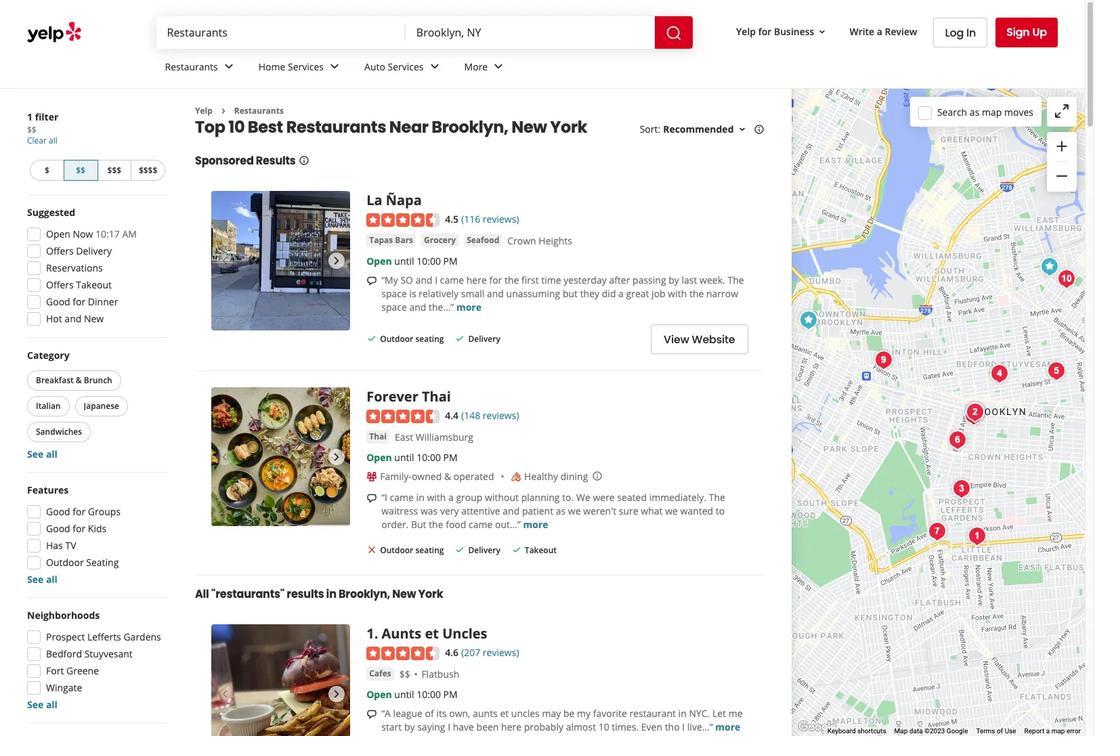 Task type: describe. For each thing, give the bounding box(es) containing it.
gardens
[[124, 631, 161, 643]]

terms of use link
[[976, 727, 1016, 735]]

4.4 star rating image
[[367, 410, 440, 423]]

3 pm from the top
[[443, 688, 458, 701]]

a right report
[[1046, 727, 1050, 735]]

la
[[367, 191, 382, 210]]

for for groups
[[73, 505, 86, 518]]

10:17
[[96, 228, 120, 240]]

4.5 star rating image
[[367, 213, 440, 227]]

curry heights image
[[795, 307, 822, 334]]

ñapa
[[386, 191, 422, 210]]

immediately.
[[649, 491, 706, 504]]

la ñapa link
[[367, 191, 422, 210]]

yelp link
[[195, 105, 213, 116]]

planning
[[521, 491, 560, 504]]

to
[[716, 504, 725, 517]]

saying
[[417, 720, 445, 733]]

1 horizontal spatial i
[[448, 720, 450, 733]]

cafes link
[[367, 667, 394, 681]]

open until 10:00 pm for thai
[[367, 451, 458, 464]]

greene
[[66, 664, 99, 677]]

0 vertical spatial la ñapa image
[[211, 191, 350, 330]]

(207 reviews) link
[[461, 645, 519, 660]]

view website
[[664, 332, 735, 347]]

next image for forever
[[329, 449, 345, 465]]

3 10:00 from the top
[[417, 688, 441, 701]]

open up 16 family owned v2 image
[[367, 451, 392, 464]]

tapas bars link
[[367, 234, 416, 247]]

group containing features
[[23, 484, 168, 586]]

me
[[728, 707, 743, 720]]

bunnan image
[[924, 518, 951, 545]]

3 slideshow element from the top
[[211, 625, 350, 736]]

wingate
[[46, 681, 82, 694]]

what
[[641, 504, 663, 517]]

order.
[[381, 518, 409, 531]]

names image
[[948, 475, 975, 503]]

$ button
[[30, 160, 63, 181]]

(207
[[461, 646, 480, 659]]

reviews) for forever thai
[[483, 409, 519, 422]]

crown
[[507, 234, 536, 247]]

16 chevron down v2 image
[[736, 124, 747, 135]]

is
[[409, 287, 416, 300]]

1 horizontal spatial york
[[550, 116, 587, 138]]

1 vertical spatial restaurants link
[[234, 105, 284, 116]]

favorite
[[593, 707, 627, 720]]

outdoor for outdoor seating's 16 checkmark v2 icon
[[380, 333, 413, 345]]

1 vertical spatial came
[[390, 491, 414, 504]]

lefferts
[[87, 631, 121, 643]]

top 10 best restaurants near brooklyn, new york
[[195, 116, 587, 138]]

food
[[446, 518, 466, 531]]

sponsored
[[195, 153, 254, 169]]

the for were
[[429, 518, 443, 531]]

2 horizontal spatial more
[[715, 720, 740, 733]]

peaches hothouse image
[[986, 360, 1013, 387]]

4.4
[[445, 409, 459, 422]]

cafes
[[369, 668, 391, 679]]

1 horizontal spatial of
[[997, 727, 1003, 735]]

open for offers delivery
[[46, 228, 70, 240]]

a right write
[[877, 25, 882, 38]]

2 vertical spatial $$
[[399, 668, 410, 681]]

let
[[712, 707, 726, 720]]

1 see all from the top
[[27, 448, 58, 461]]

write a review
[[850, 25, 917, 38]]

24 chevron down v2 image for home services
[[326, 59, 343, 75]]

time
[[541, 274, 561, 287]]

prospect lefferts gardens
[[46, 631, 161, 643]]

more for out…"
[[523, 518, 548, 531]]

reviews) for la ñapa
[[483, 213, 519, 226]]

seating
[[86, 556, 119, 569]]

fort greene
[[46, 664, 99, 677]]

group containing category
[[24, 349, 168, 461]]

and inside the "i came in with a group without planning to. we were seated immediately. the waitress was very attentive and patient as we weren't sure what we wanted to order. but the food came out…"
[[503, 504, 520, 517]]

24 chevron down v2 image for restaurants
[[221, 59, 237, 75]]

group containing neighborhoods
[[23, 609, 168, 712]]

"my
[[381, 274, 398, 287]]

thai inside button
[[369, 431, 387, 442]]

report
[[1024, 727, 1044, 735]]

search image
[[666, 25, 682, 41]]

breakfast
[[36, 375, 74, 386]]

yelp for business
[[736, 25, 814, 38]]

la ñapa
[[367, 191, 422, 210]]

"i
[[381, 491, 387, 504]]

seating for 16 checkmark v2 image
[[415, 544, 444, 556]]

map region
[[763, 52, 1095, 736]]

$$$$
[[139, 165, 157, 176]]

10:00 for ñapa
[[417, 255, 441, 268]]

healthy dining
[[524, 470, 588, 483]]

2 vertical spatial more link
[[715, 720, 740, 733]]

16 info v2 image
[[753, 124, 764, 135]]

forever thai image
[[211, 387, 350, 526]]

out…"
[[495, 518, 521, 531]]

east williamsburg
[[395, 431, 473, 443]]

trad room image
[[1043, 358, 1070, 385]]

live…"
[[687, 720, 713, 733]]

the inside "my so and i came here for the first time yesterday after passing by last week. the space is relatively small and unassuming but they did a great job with the narrow space and the…"
[[728, 274, 744, 287]]

slideshow element for la
[[211, 191, 350, 330]]

error
[[1067, 727, 1081, 735]]

by inside "my so and i came here for the first time yesterday after passing by last week. the space is relatively small and unassuming but they did a great job with the narrow space and the…"
[[669, 274, 679, 287]]

0 horizontal spatial brooklyn,
[[339, 587, 390, 602]]

outdoor for 16 close v2 image
[[380, 544, 413, 556]]

good for good for dinner
[[46, 295, 70, 308]]

google image
[[795, 719, 839, 736]]

seating for 16 checkmark v2 icon corresponding to delivery
[[415, 333, 444, 345]]

$$ button
[[63, 160, 98, 181]]

4.6 star rating image
[[367, 647, 440, 660]]

previous image for east williamsburg
[[217, 449, 233, 465]]

24 chevron down v2 image for more
[[490, 59, 507, 75]]

sort:
[[640, 123, 660, 136]]

16 healthy dining v2 image
[[511, 471, 522, 482]]

the inside the "i came in with a group without planning to. we were seated immediately. the waitress was very attentive and patient as we weren't sure what we wanted to order. but the food came out…"
[[709, 491, 725, 504]]

see all for good
[[27, 573, 58, 586]]

1 space from the top
[[381, 287, 407, 300]]

open for "a league of its own, aunts et uncles may be my favorite restaurant in nyc.  let me start by saying i have been here probably almost 10 times. even tho i live…"
[[367, 688, 392, 701]]

sandwiches
[[36, 426, 82, 437]]

clear all link
[[27, 135, 57, 146]]

a inside "my so and i came here for the first time yesterday after passing by last week. the space is relatively small and unassuming but they did a great job with the narrow space and the…"
[[618, 287, 624, 300]]

even
[[641, 720, 662, 733]]

came inside "my so and i came here for the first time yesterday after passing by last week. the space is relatively small and unassuming but they did a great job with the narrow space and the…"
[[440, 274, 464, 287]]

et inside the "a league of its own, aunts et uncles may be my favorite restaurant in nyc.  let me start by saying i have been here probably almost 10 times. even tho i live…"
[[500, 707, 509, 720]]

here inside the "a league of its own, aunts et uncles may be my favorite restaurant in nyc.  let me start by saying i have been here probably almost 10 times. even tho i live…"
[[501, 720, 522, 733]]

very
[[440, 504, 459, 517]]

owned
[[412, 470, 442, 483]]

were
[[593, 491, 615, 504]]

1 horizontal spatial brooklyn,
[[432, 116, 508, 138]]

category
[[27, 349, 70, 362]]

restaurant
[[629, 707, 676, 720]]

"a league of its own, aunts et uncles may be my favorite restaurant in nyc.  let me start by saying i have been here probably almost 10 times. even tho i live…"
[[381, 707, 743, 733]]

has tv
[[46, 539, 76, 552]]

attentive
[[461, 504, 500, 517]]

0 horizontal spatial et
[[425, 625, 439, 643]]

16 info v2 image
[[298, 155, 309, 166]]

16 speech v2 image for "my
[[367, 276, 377, 286]]

breakfast & brunch button
[[27, 370, 121, 391]]

fukurou brooklyn image
[[1053, 265, 1080, 293]]

2 horizontal spatial i
[[682, 720, 685, 733]]

and inside group
[[65, 312, 81, 325]]

group containing suggested
[[23, 206, 168, 330]]

delivery for outdoor seating's 16 checkmark v2 icon
[[468, 333, 500, 345]]

zoom in image
[[1054, 138, 1070, 154]]

previous image
[[217, 253, 233, 269]]

hot
[[46, 312, 62, 325]]

1 horizontal spatial restaurants
[[234, 105, 284, 116]]

0 horizontal spatial 10
[[228, 116, 245, 138]]

recommended button
[[663, 123, 747, 136]]

keyboard shortcuts button
[[827, 727, 886, 736]]

east
[[395, 431, 413, 443]]

1 horizontal spatial thai
[[422, 387, 451, 406]]

aunts et uncles link
[[382, 625, 487, 643]]

2 horizontal spatial restaurants
[[286, 116, 386, 138]]

2 we from the left
[[665, 504, 678, 517]]

2 vertical spatial new
[[392, 587, 416, 602]]

and right the small
[[487, 287, 504, 300]]

bedford stuyvesant
[[46, 647, 133, 660]]

thai button
[[367, 430, 389, 443]]

sure
[[619, 504, 638, 517]]

16 close v2 image
[[367, 544, 377, 555]]

1 for 1 . aunts et uncles
[[367, 625, 374, 643]]

0 horizontal spatial in
[[326, 587, 336, 602]]

"my so and i came here for the first time yesterday after passing by last week. the space is relatively small and unassuming but they did a great job with the narrow space and the…"
[[381, 274, 744, 314]]

1 for 1 filter $$ clear all
[[27, 110, 33, 123]]

see all button for good for groups
[[27, 573, 58, 586]]

all for features
[[46, 573, 58, 586]]

did
[[602, 287, 616, 300]]

all
[[195, 587, 209, 602]]

"a
[[381, 707, 391, 720]]

pm for la ñapa
[[443, 255, 458, 268]]

delivery for 16 close v2 image
[[468, 544, 500, 556]]

be
[[563, 707, 575, 720]]

see for prospect
[[27, 698, 44, 711]]

0 vertical spatial new
[[511, 116, 547, 138]]

0 vertical spatial restaurants link
[[154, 49, 248, 88]]

log in
[[945, 25, 976, 40]]

1 horizontal spatial as
[[970, 105, 979, 118]]

its
[[436, 707, 447, 720]]

been
[[476, 720, 499, 733]]

own,
[[449, 707, 470, 720]]

takeout inside group
[[76, 278, 112, 291]]

results
[[256, 153, 296, 169]]

forever thai image
[[1036, 253, 1063, 280]]

4.5 link
[[445, 212, 459, 226]]

auto
[[364, 60, 385, 73]]

family-owned & operated
[[380, 470, 494, 483]]

offers for offers delivery
[[46, 244, 74, 257]]

sponsored results
[[195, 153, 296, 169]]

with inside the "i came in with a group without planning to. we were seated immediately. the waitress was very attentive and patient as we weren't sure what we wanted to order. but the food came out…"
[[427, 491, 446, 504]]

uncles
[[442, 625, 487, 643]]

in inside the "a league of its own, aunts et uncles may be my favorite restaurant in nyc.  let me start by saying i have been here probably almost 10 times. even tho i live…"
[[678, 707, 687, 720]]

sign up
[[1007, 24, 1047, 40]]

aunts et uncles image
[[211, 625, 350, 736]]

great
[[626, 287, 649, 300]]

heights
[[539, 234, 572, 247]]

business categories element
[[154, 49, 1058, 88]]

grocery link
[[421, 234, 459, 247]]

the ryerson image
[[960, 402, 988, 429]]

open until 10:00 pm for ñapa
[[367, 255, 458, 268]]



Task type: locate. For each thing, give the bounding box(es) containing it.
0 vertical spatial &
[[76, 375, 82, 386]]

1 horizontal spatial 1
[[367, 625, 374, 643]]

1 outdoor seating from the top
[[380, 333, 444, 345]]

0 vertical spatial york
[[550, 116, 587, 138]]

in up tho
[[678, 707, 687, 720]]

zoom out image
[[1054, 168, 1070, 184]]

1 horizontal spatial we
[[665, 504, 678, 517]]

here inside "my so and i came here for the first time yesterday after passing by last week. the space is relatively small and unassuming but they did a great job with the narrow space and the…"
[[466, 274, 487, 287]]

1 horizontal spatial the
[[728, 274, 744, 287]]

0 vertical spatial offers
[[46, 244, 74, 257]]

and right so
[[416, 274, 433, 287]]

all down has
[[46, 573, 58, 586]]

1 open until 10:00 pm from the top
[[367, 255, 458, 268]]

filter
[[35, 110, 58, 123]]

by down league
[[404, 720, 415, 733]]

24 chevron down v2 image
[[426, 59, 443, 75]]

1 10:00 from the top
[[417, 255, 441, 268]]

delivery
[[76, 244, 112, 257], [468, 333, 500, 345], [468, 544, 500, 556]]

until down east
[[394, 451, 414, 464]]

open until 10:00 pm down east
[[367, 451, 458, 464]]

all for category
[[46, 448, 58, 461]]

i left have
[[448, 720, 450, 733]]

see all button down sandwiches button
[[27, 448, 58, 461]]

and up out…"
[[503, 504, 520, 517]]

16 checkmark v2 image for outdoor seating
[[367, 333, 377, 344]]

2 previous image from the top
[[217, 686, 233, 702]]

keyboard
[[827, 727, 856, 735]]

good for good for kids
[[46, 522, 70, 535]]

0 vertical spatial the
[[505, 274, 519, 287]]

last
[[682, 274, 697, 287]]

0 vertical spatial came
[[440, 274, 464, 287]]

10 down "favorite"
[[598, 720, 609, 733]]

without
[[485, 491, 519, 504]]

1 services from the left
[[288, 60, 324, 73]]

2 see all button from the top
[[27, 573, 58, 586]]

0 horizontal spatial thai
[[369, 431, 387, 442]]

1 horizontal spatial by
[[669, 274, 679, 287]]

outdoor seating down but
[[380, 544, 444, 556]]

japanese
[[84, 400, 119, 412]]

we down to. in the bottom right of the page
[[568, 504, 581, 517]]

0 horizontal spatial none field
[[167, 25, 395, 40]]

24 chevron down v2 image inside 'home services' link
[[326, 59, 343, 75]]

10:00 for thai
[[417, 451, 441, 464]]

search as map moves
[[937, 105, 1033, 118]]

good for groups
[[46, 505, 121, 518]]

1 horizontal spatial with
[[668, 287, 687, 300]]

& right 'owned' at bottom left
[[444, 470, 451, 483]]

1 none field from the left
[[167, 25, 395, 40]]

1 previous image from the top
[[217, 449, 233, 465]]

0 vertical spatial open until 10:00 pm
[[367, 255, 458, 268]]

16 chevron right v2 image
[[218, 106, 229, 116]]

until for ñapa
[[394, 255, 414, 268]]

2 vertical spatial in
[[678, 707, 687, 720]]

tapas bars
[[369, 234, 413, 246]]

for for dinner
[[73, 295, 86, 308]]

$$ down filter
[[27, 124, 36, 135]]

16 chevron down v2 image
[[817, 26, 828, 37]]

for inside "my so and i came here for the first time yesterday after passing by last week. the space is relatively small and unassuming but they did a great job with the narrow space and the…"
[[489, 274, 502, 287]]

0 horizontal spatial the
[[429, 518, 443, 531]]

write a review link
[[844, 19, 923, 44]]

by inside the "a league of its own, aunts et uncles may be my favorite restaurant in nyc.  let me start by saying i have been here probably almost 10 times. even tho i live…"
[[404, 720, 415, 733]]

1 horizontal spatial takeout
[[525, 544, 557, 556]]

(207 reviews)
[[461, 646, 519, 659]]

takeout down patient
[[525, 544, 557, 556]]

0 vertical spatial see all
[[27, 448, 58, 461]]

3 see all from the top
[[27, 698, 58, 711]]

3 see from the top
[[27, 698, 44, 711]]

map for error
[[1052, 727, 1065, 735]]

0 vertical spatial space
[[381, 287, 407, 300]]

good up has tv
[[46, 522, 70, 535]]

with inside "my so and i came here for the first time yesterday after passing by last week. the space is relatively small and unassuming but they did a great job with the narrow space and the…"
[[668, 287, 687, 300]]

2 good from the top
[[46, 505, 70, 518]]

et right the aunts at the left
[[500, 707, 509, 720]]

et right the aunts
[[425, 625, 439, 643]]

group
[[456, 491, 482, 504]]

1 horizontal spatial came
[[440, 274, 464, 287]]

0 vertical spatial outdoor
[[380, 333, 413, 345]]

3 16 speech v2 image from the top
[[367, 709, 377, 720]]

1 vertical spatial 1
[[367, 625, 374, 643]]

seating
[[415, 333, 444, 345], [415, 544, 444, 556]]

$
[[45, 165, 49, 176]]

for left business
[[758, 25, 772, 38]]

la ñapa image
[[962, 399, 989, 426]]

restaurants
[[165, 60, 218, 73], [234, 105, 284, 116], [286, 116, 386, 138]]

0 horizontal spatial $$
[[27, 124, 36, 135]]

see all button down wingate
[[27, 698, 58, 711]]

until for thai
[[394, 451, 414, 464]]

in up was
[[416, 491, 424, 504]]

24 chevron down v2 image right more
[[490, 59, 507, 75]]

map left "error"
[[1052, 727, 1065, 735]]

here down uncles
[[501, 720, 522, 733]]

4.4 link
[[445, 408, 459, 423]]

delivery down the small
[[468, 333, 500, 345]]

times.
[[612, 720, 639, 733]]

next image
[[329, 253, 345, 269], [329, 449, 345, 465]]

in right results
[[326, 587, 336, 602]]

3 24 chevron down v2 image from the left
[[490, 59, 507, 75]]

map
[[982, 105, 1002, 118], [1052, 727, 1065, 735]]

3 see all button from the top
[[27, 698, 58, 711]]

delivery inside group
[[76, 244, 112, 257]]

2 horizontal spatial $$
[[399, 668, 410, 681]]

2 until from the top
[[394, 451, 414, 464]]

2 slideshow element from the top
[[211, 387, 350, 526]]

(116
[[461, 213, 480, 226]]

outdoor down the "is" at the left
[[380, 333, 413, 345]]

as right the search
[[970, 105, 979, 118]]

outdoor seating for 16 close v2 image
[[380, 544, 444, 556]]

thai left east
[[369, 431, 387, 442]]

up
[[1032, 24, 1047, 40]]

info icon image
[[592, 471, 603, 481], [592, 471, 603, 481]]

$$ inside 1 filter $$ clear all
[[27, 124, 36, 135]]

1 horizontal spatial 16 checkmark v2 image
[[455, 333, 466, 344]]

services for home services
[[288, 60, 324, 73]]

2 outdoor seating from the top
[[380, 544, 444, 556]]

new inside group
[[84, 312, 104, 325]]

et
[[425, 625, 439, 643], [500, 707, 509, 720]]

0 vertical spatial with
[[668, 287, 687, 300]]

la ñapa image
[[211, 191, 350, 330], [962, 399, 989, 426]]

pm up the its
[[443, 688, 458, 701]]

0 horizontal spatial came
[[390, 491, 414, 504]]

2 vertical spatial delivery
[[468, 544, 500, 556]]

3 reviews) from the top
[[483, 646, 519, 659]]

map data ©2023 google
[[894, 727, 968, 735]]

came up relatively
[[440, 274, 464, 287]]

see all down sandwiches button
[[27, 448, 58, 461]]

1 vertical spatial until
[[394, 451, 414, 464]]

offers for offers takeout
[[46, 278, 74, 291]]

yelp for business button
[[731, 19, 833, 44]]

good down features
[[46, 505, 70, 518]]

2 horizontal spatial in
[[678, 707, 687, 720]]

thai
[[422, 387, 451, 406], [369, 431, 387, 442]]

0 horizontal spatial of
[[425, 707, 434, 720]]

restaurants right 16 chevron right v2 image
[[234, 105, 284, 116]]

0 horizontal spatial as
[[556, 504, 566, 517]]

next image for la
[[329, 253, 345, 269]]

0 vertical spatial see all button
[[27, 448, 58, 461]]

None field
[[167, 25, 395, 40], [416, 25, 644, 40]]

0 vertical spatial pm
[[443, 255, 458, 268]]

1 horizontal spatial et
[[500, 707, 509, 720]]

google
[[947, 727, 968, 735]]

2 see all from the top
[[27, 573, 58, 586]]

for for kids
[[73, 522, 86, 535]]

has
[[46, 539, 63, 552]]

1 vertical spatial &
[[444, 470, 451, 483]]

here up the small
[[466, 274, 487, 287]]

for inside button
[[758, 25, 772, 38]]

2 see from the top
[[27, 573, 44, 586]]

2 seating from the top
[[415, 544, 444, 556]]

reviews) right (207
[[483, 646, 519, 659]]

Find text field
[[167, 25, 395, 40]]

came down attentive
[[469, 518, 493, 531]]

1 pm from the top
[[443, 255, 458, 268]]

a right did at the top of page
[[618, 287, 624, 300]]

1 vertical spatial more
[[523, 518, 548, 531]]

& inside button
[[76, 375, 82, 386]]

hot and new
[[46, 312, 104, 325]]

after
[[609, 274, 630, 287]]

1 vertical spatial see
[[27, 573, 44, 586]]

until up league
[[394, 688, 414, 701]]

1 vertical spatial $$
[[76, 165, 85, 176]]

the left first
[[505, 274, 519, 287]]

1 vertical spatial in
[[326, 587, 336, 602]]

"i came in with a group without planning to. we were seated immediately. the waitress was very attentive and patient as we weren't sure what we wanted to order. but the food came out…"
[[381, 491, 725, 531]]

4.5
[[445, 213, 459, 226]]

0 horizontal spatial new
[[84, 312, 104, 325]]

a inside the "i came in with a group without planning to. we were seated immediately. the waitress was very attentive and patient as we weren't sure what we wanted to order. but the food came out…"
[[448, 491, 454, 504]]

more link for out…"
[[523, 518, 548, 531]]

york
[[550, 116, 587, 138], [418, 587, 443, 602]]

open down tapas
[[367, 255, 392, 268]]

open until 10:00 pm up league
[[367, 688, 458, 701]]

1 vertical spatial york
[[418, 587, 443, 602]]

0 horizontal spatial by
[[404, 720, 415, 733]]

i inside "my so and i came here for the first time yesterday after passing by last week. the space is relatively small and unassuming but they did a great job with the narrow space and the…"
[[435, 274, 438, 287]]

2 open until 10:00 pm from the top
[[367, 451, 458, 464]]

2 space from the top
[[381, 301, 407, 314]]

2 pm from the top
[[443, 451, 458, 464]]

0 horizontal spatial map
[[982, 105, 1002, 118]]

0 horizontal spatial 16 checkmark v2 image
[[367, 333, 377, 344]]

yelp inside yelp for business button
[[736, 25, 756, 38]]

and down the "is" at the left
[[409, 301, 426, 314]]

(148
[[461, 409, 480, 422]]

good up hot
[[46, 295, 70, 308]]

16 speech v2 image left the "a
[[367, 709, 377, 720]]

2 vertical spatial slideshow element
[[211, 625, 350, 736]]

2 vertical spatial came
[[469, 518, 493, 531]]

outdoor seating down the…"
[[380, 333, 444, 345]]

pm down the williamsburg
[[443, 451, 458, 464]]

more link for and
[[456, 301, 481, 314]]

for down offers takeout
[[73, 295, 86, 308]]

yesterday
[[564, 274, 607, 287]]

16 speech v2 image for "i
[[367, 493, 377, 504]]

10:00 up the its
[[417, 688, 441, 701]]

good for good for groups
[[46, 505, 70, 518]]

of left use at the right
[[997, 727, 1003, 735]]

all inside 1 filter $$ clear all
[[49, 135, 57, 146]]

1 vertical spatial see all
[[27, 573, 58, 586]]

none field up more link on the left of the page
[[416, 25, 644, 40]]

healthy
[[524, 470, 558, 483]]

a up very
[[448, 491, 454, 504]]

aunts
[[473, 707, 498, 720]]

0 vertical spatial takeout
[[76, 278, 112, 291]]

1 next image from the top
[[329, 253, 345, 269]]

best
[[248, 116, 283, 138]]

0 vertical spatial of
[[425, 707, 434, 720]]

2 services from the left
[[388, 60, 424, 73]]

have
[[453, 720, 474, 733]]

yelp for yelp link on the left top
[[195, 105, 213, 116]]

open inside group
[[46, 228, 70, 240]]

1 vertical spatial pm
[[443, 451, 458, 464]]

restaurants inside business categories element
[[165, 60, 218, 73]]

restaurants link right 16 chevron right v2 image
[[234, 105, 284, 116]]

1 vertical spatial la ñapa image
[[962, 399, 989, 426]]

1 see all button from the top
[[27, 448, 58, 461]]

3 good from the top
[[46, 522, 70, 535]]

flatbush
[[421, 668, 459, 681]]

16 checkmark v2 image for takeout
[[511, 544, 522, 555]]

thai up 4.4 link
[[422, 387, 451, 406]]

2 vertical spatial reviews)
[[483, 646, 519, 659]]

24 chevron down v2 image
[[221, 59, 237, 75], [326, 59, 343, 75], [490, 59, 507, 75]]

1 horizontal spatial here
[[501, 720, 522, 733]]

as inside the "i came in with a group without planning to. we were seated immediately. the waitress was very attentive and patient as we weren't sure what we wanted to order. but the food came out…"
[[556, 504, 566, 517]]

1 vertical spatial brooklyn,
[[339, 587, 390, 602]]

1 vertical spatial et
[[500, 707, 509, 720]]

tapas
[[369, 234, 393, 246]]

previous image
[[217, 449, 233, 465], [217, 686, 233, 702]]

dining
[[561, 470, 588, 483]]

as down to. in the bottom right of the page
[[556, 504, 566, 517]]

by
[[669, 274, 679, 287], [404, 720, 415, 733]]

reviews) right "(148"
[[483, 409, 519, 422]]

seafood
[[467, 234, 499, 246]]

2 vertical spatial the
[[429, 518, 443, 531]]

but
[[411, 518, 426, 531]]

top
[[195, 116, 225, 138]]

& left brunch
[[76, 375, 82, 386]]

1 vertical spatial open until 10:00 pm
[[367, 451, 458, 464]]

1 vertical spatial more link
[[523, 518, 548, 531]]

outdoor seating for outdoor seating's 16 checkmark v2 icon
[[380, 333, 444, 345]]

10 inside the "a league of its own, aunts et uncles may be my favorite restaurant in nyc.  let me start by saying i have been here probably almost 10 times. even tho i live…"
[[598, 720, 609, 733]]

2 24 chevron down v2 image from the left
[[326, 59, 343, 75]]

italian button
[[27, 396, 69, 417]]

and right hot
[[65, 312, 81, 325]]

3 until from the top
[[394, 688, 414, 701]]

good
[[46, 295, 70, 308], [46, 505, 70, 518], [46, 522, 70, 535]]

i right tho
[[682, 720, 685, 733]]

1 vertical spatial takeout
[[525, 544, 557, 556]]

2 next image from the top
[[329, 449, 345, 465]]

None search field
[[156, 16, 696, 49]]

1 slideshow element from the top
[[211, 191, 350, 330]]

the down was
[[429, 518, 443, 531]]

more
[[456, 301, 481, 314], [523, 518, 548, 531], [715, 720, 740, 733]]

10:00 down grocery button
[[417, 255, 441, 268]]

see all for prospect
[[27, 698, 58, 711]]

16 checkmark v2 image up the forever
[[367, 333, 377, 344]]

more for and
[[456, 301, 481, 314]]

2 none field from the left
[[416, 25, 644, 40]]

seafood link
[[464, 234, 502, 247]]

10:00 up 'owned' at bottom left
[[417, 451, 441, 464]]

league
[[393, 707, 423, 720]]

$$ down 4.6 star rating image
[[399, 668, 410, 681]]

suggested
[[27, 206, 75, 219]]

1 offers from the top
[[46, 244, 74, 257]]

$$ inside button
[[76, 165, 85, 176]]

16 checkmark v2 image down out…"
[[511, 544, 522, 555]]

0 horizontal spatial york
[[418, 587, 443, 602]]

neighborhoods
[[27, 609, 100, 622]]

1 see from the top
[[27, 448, 44, 461]]

see for good
[[27, 573, 44, 586]]

all for neighborhoods
[[46, 698, 58, 711]]

restaurants up yelp link on the left top
[[165, 60, 218, 73]]

1 vertical spatial here
[[501, 720, 522, 733]]

1 horizontal spatial more
[[523, 518, 548, 531]]

seafood button
[[464, 234, 502, 247]]

all down wingate
[[46, 698, 58, 711]]

aunts et uncles image
[[964, 523, 991, 550]]

1 reviews) from the top
[[483, 213, 519, 226]]

24 chevron down v2 image inside more link
[[490, 59, 507, 75]]

with down last
[[668, 287, 687, 300]]

takeout up dinner
[[76, 278, 112, 291]]

and
[[416, 274, 433, 287], [487, 287, 504, 300], [409, 301, 426, 314], [65, 312, 81, 325], [503, 504, 520, 517]]

more link down the me at right
[[715, 720, 740, 733]]

1 horizontal spatial none field
[[416, 25, 644, 40]]

1 vertical spatial see all button
[[27, 573, 58, 586]]

the inside the "i came in with a group without planning to. we were seated immediately. the waitress was very attentive and patient as we weren't sure what we wanted to order. but the food came out…"
[[429, 518, 443, 531]]

in inside the "i came in with a group without planning to. we were seated immediately. the waitress was very attentive and patient as we weren't sure what we wanted to order. but the food came out…"
[[416, 491, 424, 504]]

16 checkmark v2 image
[[367, 333, 377, 344], [455, 333, 466, 344], [511, 544, 522, 555]]

as
[[970, 105, 979, 118], [556, 504, 566, 517]]

bars
[[395, 234, 413, 246]]

outdoor inside group
[[46, 556, 84, 569]]

1 horizontal spatial services
[[388, 60, 424, 73]]

16 checkmark v2 image for delivery
[[455, 333, 466, 344]]

auto services
[[364, 60, 424, 73]]

1 seating from the top
[[415, 333, 444, 345]]

outdoor down has tv
[[46, 556, 84, 569]]

all right clear
[[49, 135, 57, 146]]

cornbread brooklyn image
[[944, 427, 971, 454]]

1 vertical spatial the
[[689, 287, 704, 300]]

1 vertical spatial offers
[[46, 278, 74, 291]]

none field the near
[[416, 25, 644, 40]]

(148 reviews) link
[[461, 408, 519, 423]]

Near text field
[[416, 25, 644, 40]]

4.6
[[445, 646, 459, 659]]

0 vertical spatial 16 speech v2 image
[[367, 276, 377, 286]]

all down sandwiches button
[[46, 448, 58, 461]]

services
[[288, 60, 324, 73], [388, 60, 424, 73]]

1 vertical spatial previous image
[[217, 686, 233, 702]]

here
[[466, 274, 487, 287], [501, 720, 522, 733]]

restaurants link
[[154, 49, 248, 88], [234, 105, 284, 116]]

group
[[1047, 132, 1077, 192], [23, 206, 168, 330], [24, 349, 168, 461], [23, 484, 168, 586], [23, 609, 168, 712]]

map for moves
[[982, 105, 1002, 118]]

the down last
[[689, 287, 704, 300]]

0 vertical spatial here
[[466, 274, 487, 287]]

for left first
[[489, 274, 502, 287]]

fort
[[46, 664, 64, 677]]

0 vertical spatial reviews)
[[483, 213, 519, 226]]

offers up reservations
[[46, 244, 74, 257]]

0 vertical spatial $$
[[27, 124, 36, 135]]

1 horizontal spatial $$
[[76, 165, 85, 176]]

view
[[664, 332, 689, 347]]

0 vertical spatial map
[[982, 105, 1002, 118]]

forma pasta factory image
[[870, 347, 898, 374]]

0 vertical spatial et
[[425, 625, 439, 643]]

delivery down open now 10:17 am in the left top of the page
[[76, 244, 112, 257]]

clear
[[27, 135, 47, 146]]

groups
[[88, 505, 121, 518]]

more down patient
[[523, 518, 548, 531]]

see all button for prospect lefferts gardens
[[27, 698, 58, 711]]

pm for forever thai
[[443, 451, 458, 464]]

16 checkmark v2 image down the small
[[455, 333, 466, 344]]

2 horizontal spatial new
[[511, 116, 547, 138]]

1 good from the top
[[46, 295, 70, 308]]

16 speech v2 image for "a
[[367, 709, 377, 720]]

brooklyn, down more link on the left of the page
[[432, 116, 508, 138]]

seating down the…"
[[415, 333, 444, 345]]

next image
[[329, 686, 345, 702]]

for for business
[[758, 25, 772, 38]]

sign
[[1007, 24, 1030, 40]]

expand map image
[[1054, 103, 1070, 119]]

pm down grocery link
[[443, 255, 458, 268]]

16 speech v2 image left "my
[[367, 276, 377, 286]]

2 horizontal spatial more link
[[715, 720, 740, 733]]

.
[[374, 625, 378, 643]]

williamsburg
[[416, 431, 473, 443]]

until up so
[[394, 255, 414, 268]]

0 vertical spatial see
[[27, 448, 44, 461]]

1 inside 1 filter $$ clear all
[[27, 110, 33, 123]]

1 vertical spatial outdoor seating
[[380, 544, 444, 556]]

1 filter $$ clear all
[[27, 110, 58, 146]]

in
[[966, 25, 976, 40]]

slideshow element for forever
[[211, 387, 350, 526]]

16 speech v2 image
[[367, 276, 377, 286], [367, 493, 377, 504], [367, 709, 377, 720]]

slideshow element
[[211, 191, 350, 330], [211, 387, 350, 526], [211, 625, 350, 736]]

3 open until 10:00 pm from the top
[[367, 688, 458, 701]]

brunch
[[84, 375, 112, 386]]

16 checkmark v2 image
[[455, 544, 466, 555]]

more down the small
[[456, 301, 481, 314]]

1 horizontal spatial new
[[392, 587, 416, 602]]

16 speech v2 image left "i
[[367, 493, 377, 504]]

italian
[[36, 400, 61, 412]]

reviews) up the seafood at the top
[[483, 213, 519, 226]]

yelp for yelp for business
[[736, 25, 756, 38]]

restaurants up 16 info v2 icon
[[286, 116, 386, 138]]

yelp left business
[[736, 25, 756, 38]]

2 10:00 from the top
[[417, 451, 441, 464]]

of inside the "a league of its own, aunts et uncles may be my favorite restaurant in nyc.  let me start by saying i have been here probably almost 10 times. even tho i live…"
[[425, 707, 434, 720]]

1 horizontal spatial the
[[505, 274, 519, 287]]

services for auto services
[[388, 60, 424, 73]]

home services link
[[248, 49, 354, 88]]

weren't
[[583, 504, 616, 517]]

1 until from the top
[[394, 255, 414, 268]]

small
[[461, 287, 484, 300]]

2 reviews) from the top
[[483, 409, 519, 422]]

"restaurants"
[[211, 587, 284, 602]]

1 16 speech v2 image from the top
[[367, 276, 377, 286]]

map left "moves"
[[982, 105, 1002, 118]]

1 vertical spatial 10
[[598, 720, 609, 733]]

2 offers from the top
[[46, 278, 74, 291]]

job
[[652, 287, 666, 300]]

the for yesterday
[[689, 287, 704, 300]]

home
[[259, 60, 285, 73]]

1 24 chevron down v2 image from the left
[[221, 59, 237, 75]]

16 family owned v2 image
[[367, 471, 377, 482]]

seating down but
[[415, 544, 444, 556]]

0 horizontal spatial we
[[568, 504, 581, 517]]

the
[[728, 274, 744, 287], [709, 491, 725, 504]]

0 vertical spatial as
[[970, 105, 979, 118]]

passing
[[633, 274, 666, 287]]

1 we from the left
[[568, 504, 581, 517]]

probably
[[524, 720, 563, 733]]

see all button down has
[[27, 573, 58, 586]]

2 16 speech v2 image from the top
[[367, 493, 377, 504]]

2 vertical spatial more
[[715, 720, 740, 733]]

see all button
[[27, 448, 58, 461], [27, 573, 58, 586], [27, 698, 58, 711]]

so
[[401, 274, 413, 287]]

brooklyn, up .
[[339, 587, 390, 602]]

1 vertical spatial reviews)
[[483, 409, 519, 422]]

previous image for $$
[[217, 686, 233, 702]]

0 horizontal spatial more link
[[456, 301, 481, 314]]

0 horizontal spatial &
[[76, 375, 82, 386]]

0 horizontal spatial 1
[[27, 110, 33, 123]]

outdoor right 16 close v2 image
[[380, 544, 413, 556]]

open for "my so and i came here for the first time yesterday after passing by last week. the space is relatively small and unassuming but they did a great job with the narrow space and the…"
[[367, 255, 392, 268]]

log
[[945, 25, 964, 40]]

for up good for kids
[[73, 505, 86, 518]]

0 vertical spatial delivery
[[76, 244, 112, 257]]

0 vertical spatial 10:00
[[417, 255, 441, 268]]

1 horizontal spatial in
[[416, 491, 424, 504]]

none field find
[[167, 25, 395, 40]]

we down immediately.
[[665, 504, 678, 517]]



Task type: vqa. For each thing, say whether or not it's contained in the screenshot.
the (26) to the middle
no



